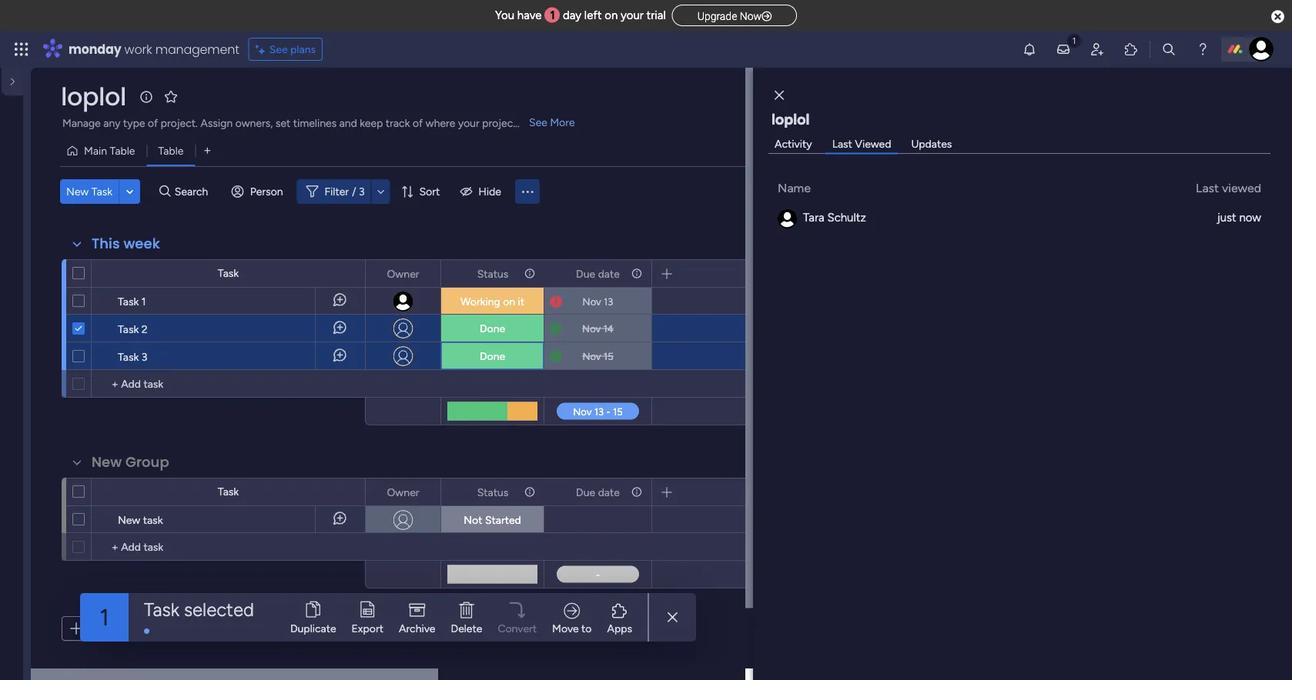 Task type: describe. For each thing, give the bounding box(es) containing it.
hide button
[[454, 179, 511, 204]]

selected
[[184, 599, 254, 622]]

timelines
[[293, 117, 337, 130]]

apps image
[[1124, 42, 1139, 57]]

upgrade now link
[[672, 4, 797, 26]]

main
[[84, 144, 107, 158]]

upgrade now
[[698, 10, 762, 22]]

left
[[585, 8, 602, 22]]

management
[[155, 40, 239, 58]]

nov for task 2
[[582, 323, 601, 335]]

tara schultz image
[[1249, 37, 1274, 62]]

owner for this week
[[387, 267, 419, 280]]

filter
[[325, 185, 349, 198]]

new group
[[92, 453, 169, 473]]

Search field
[[171, 181, 217, 203]]

move to
[[552, 623, 592, 636]]

due date for new group
[[576, 486, 620, 499]]

see more link
[[528, 115, 577, 130]]

plans
[[290, 43, 316, 56]]

not
[[464, 514, 483, 527]]

nov 14
[[582, 323, 614, 335]]

+ Add task text field
[[99, 538, 220, 557]]

this week
[[92, 234, 160, 254]]

column information image for status
[[524, 486, 536, 499]]

1 horizontal spatial on
[[605, 8, 618, 22]]

dapulse drag 2 image
[[756, 357, 761, 375]]

13
[[604, 296, 613, 308]]

any
[[103, 117, 121, 130]]

type
[[123, 117, 145, 130]]

task 2
[[118, 323, 148, 336]]

archive
[[399, 623, 436, 636]]

day
[[563, 8, 582, 22]]

close image
[[775, 90, 784, 101]]

0 horizontal spatial your
[[458, 117, 480, 130]]

new task
[[118, 514, 163, 527]]

add to favorites image
[[163, 89, 179, 104]]

1 vertical spatial 1
[[142, 295, 146, 308]]

+ Add task text field
[[99, 375, 220, 394]]

you have 1 day left on your trial
[[495, 8, 666, 22]]

viewed
[[1222, 181, 1262, 195]]

not started
[[464, 514, 521, 527]]

last for last viewed
[[1196, 181, 1219, 195]]

new
[[113, 623, 133, 636]]

keep
[[360, 117, 383, 130]]

set
[[276, 117, 291, 130]]

dapulse rightstroke image
[[762, 10, 772, 22]]

new task button
[[60, 179, 119, 204]]

assign
[[201, 117, 233, 130]]

select product image
[[14, 42, 29, 57]]

person button
[[225, 179, 292, 204]]

now
[[1240, 211, 1262, 225]]

tara schultz image
[[778, 210, 797, 229]]

due for group
[[576, 486, 596, 499]]

upgrade
[[698, 10, 738, 22]]

search everything image
[[1162, 42, 1177, 57]]

owners,
[[235, 117, 273, 130]]

stands.
[[520, 117, 554, 130]]

column information image for status
[[524, 268, 536, 280]]

last for last viewed
[[832, 138, 853, 151]]

0 vertical spatial 1
[[550, 8, 555, 22]]

owner field for group
[[383, 484, 423, 501]]

now
[[740, 10, 762, 22]]

last viewed
[[1196, 181, 1262, 195]]

last viewed
[[832, 138, 892, 151]]

inbox image
[[1056, 42, 1072, 57]]

export
[[352, 623, 384, 636]]

see for see plans
[[269, 43, 288, 56]]

add
[[90, 623, 110, 636]]

sort button
[[395, 179, 449, 204]]

owner for new group
[[387, 486, 419, 499]]

project.
[[161, 117, 198, 130]]

column information image for due date
[[631, 268, 643, 280]]

This week field
[[88, 234, 164, 254]]

task
[[143, 514, 163, 527]]

done for task 2
[[480, 322, 505, 335]]

nov for task 1
[[583, 296, 601, 308]]

workspace options image
[[11, 153, 26, 168]]

14
[[604, 323, 614, 335]]

manage any type of project. assign owners, set timelines and keep track of where your project stands.
[[62, 117, 554, 130]]

angle down image
[[126, 186, 134, 198]]

person
[[250, 185, 283, 198]]

project
[[482, 117, 517, 130]]

add new group button
[[62, 617, 171, 642]]

monday
[[69, 40, 121, 58]]

name
[[778, 181, 811, 195]]

1 vertical spatial 3
[[142, 350, 147, 364]]

table button
[[147, 139, 195, 163]]

monday work management
[[69, 40, 239, 58]]

trial
[[647, 8, 666, 22]]

arrow down image
[[372, 183, 390, 201]]

started
[[485, 514, 521, 527]]

sort
[[420, 185, 440, 198]]

new task
[[66, 185, 113, 198]]

notifications image
[[1022, 42, 1038, 57]]

v2 search image
[[159, 183, 171, 200]]

due date field for new group
[[572, 484, 624, 501]]

dapulse close image
[[1272, 9, 1285, 25]]

duplicate
[[290, 623, 336, 636]]

just
[[1218, 211, 1237, 225]]

2
[[142, 323, 148, 336]]

it
[[518, 295, 525, 309]]

you
[[495, 8, 515, 22]]

activity
[[775, 138, 812, 151]]

main table button
[[60, 139, 147, 163]]

convert
[[498, 623, 537, 636]]

1 of from the left
[[148, 117, 158, 130]]

delete
[[451, 623, 483, 636]]

2 of from the left
[[413, 117, 423, 130]]

tara schultz
[[803, 211, 866, 225]]

to
[[582, 623, 592, 636]]

hide
[[479, 185, 501, 198]]



Task type: locate. For each thing, give the bounding box(es) containing it.
task 1
[[118, 295, 146, 308]]

1 horizontal spatial last
[[1196, 181, 1219, 195]]

status field up not started
[[474, 484, 512, 501]]

1 due date from the top
[[576, 267, 620, 280]]

1 horizontal spatial 3
[[359, 185, 365, 198]]

last
[[832, 138, 853, 151], [1196, 181, 1219, 195]]

help image
[[1196, 42, 1211, 57]]

working
[[461, 295, 500, 309]]

nov 13
[[583, 296, 613, 308]]

due for week
[[576, 267, 596, 280]]

3 down 2
[[142, 350, 147, 364]]

this
[[92, 234, 120, 254]]

0 horizontal spatial table
[[110, 144, 135, 158]]

table inside button
[[158, 144, 184, 158]]

due date for this week
[[576, 267, 620, 280]]

column information image
[[631, 268, 643, 280], [524, 486, 536, 499]]

2 vertical spatial 1
[[100, 604, 109, 632]]

new for new task
[[66, 185, 89, 198]]

see left more
[[529, 116, 548, 129]]

table inside button
[[110, 144, 135, 158]]

New Group field
[[88, 453, 173, 473]]

Owner field
[[383, 265, 423, 282], [383, 484, 423, 501]]

done
[[480, 322, 505, 335], [480, 350, 505, 363]]

status field up working on it
[[474, 265, 512, 282]]

add new group
[[90, 623, 164, 636]]

1 vertical spatial column information image
[[631, 486, 643, 499]]

just now
[[1218, 211, 1262, 225]]

0 vertical spatial column information image
[[524, 268, 536, 280]]

1 vertical spatial owner field
[[383, 484, 423, 501]]

task 3
[[118, 350, 147, 364]]

working on it
[[461, 295, 525, 309]]

1 vertical spatial date
[[598, 486, 620, 499]]

2 due from the top
[[576, 486, 596, 499]]

nov left 13
[[583, 296, 601, 308]]

see plans
[[269, 43, 316, 56]]

work
[[124, 40, 152, 58]]

3 right /
[[359, 185, 365, 198]]

2 date from the top
[[598, 486, 620, 499]]

see for see more
[[529, 116, 548, 129]]

1 vertical spatial due
[[576, 486, 596, 499]]

loplol up the manage
[[61, 80, 126, 114]]

move
[[552, 623, 579, 636]]

2 nov from the top
[[582, 323, 601, 335]]

0 horizontal spatial loplol
[[61, 80, 126, 114]]

0 vertical spatial owner field
[[383, 265, 423, 282]]

list box
[[0, 213, 31, 450]]

apps
[[607, 622, 632, 636]]

status field for this week
[[474, 265, 512, 282]]

0 horizontal spatial column information image
[[524, 486, 536, 499]]

your
[[621, 8, 644, 22], [458, 117, 480, 130]]

2 owner from the top
[[387, 486, 419, 499]]

0 vertical spatial on
[[605, 8, 618, 22]]

0 horizontal spatial 3
[[142, 350, 147, 364]]

task selected
[[144, 599, 254, 622]]

status for new group
[[477, 486, 509, 499]]

0 horizontal spatial 1
[[100, 604, 109, 632]]

nov left 14
[[582, 323, 601, 335]]

0 horizontal spatial column information image
[[524, 268, 536, 280]]

0 vertical spatial status field
[[474, 265, 512, 282]]

and
[[339, 117, 357, 130]]

2 table from the left
[[158, 144, 184, 158]]

1 vertical spatial last
[[1196, 181, 1219, 195]]

0 vertical spatial see
[[269, 43, 288, 56]]

0 vertical spatial status
[[477, 267, 509, 280]]

1 vertical spatial new
[[92, 453, 122, 473]]

1 vertical spatial owner
[[387, 486, 419, 499]]

see inside button
[[269, 43, 288, 56]]

new for new group
[[92, 453, 122, 473]]

0 vertical spatial column information image
[[631, 268, 643, 280]]

on right left
[[605, 8, 618, 22]]

1 vertical spatial status
[[477, 486, 509, 499]]

0 vertical spatial due date field
[[572, 265, 624, 282]]

updates
[[912, 138, 952, 151]]

manage
[[62, 117, 101, 130]]

nov
[[583, 296, 601, 308], [582, 323, 601, 335], [583, 350, 601, 363]]

nov 15
[[583, 350, 614, 363]]

viewed
[[855, 138, 892, 151]]

1 horizontal spatial your
[[621, 8, 644, 22]]

v2 done deadline image
[[550, 322, 562, 336]]

status
[[477, 267, 509, 280], [477, 486, 509, 499]]

1 vertical spatial see
[[529, 116, 548, 129]]

1 vertical spatial on
[[503, 295, 515, 309]]

2 done from the top
[[480, 350, 505, 363]]

v2 overdue deadline image
[[550, 349, 562, 364]]

1 horizontal spatial 1
[[142, 295, 146, 308]]

0 vertical spatial date
[[598, 267, 620, 280]]

/
[[352, 185, 356, 198]]

status up not started
[[477, 486, 509, 499]]

1
[[550, 8, 555, 22], [142, 295, 146, 308], [100, 604, 109, 632]]

group
[[136, 623, 164, 636]]

new inside button
[[66, 185, 89, 198]]

see
[[269, 43, 288, 56], [529, 116, 548, 129]]

1 vertical spatial nov
[[582, 323, 601, 335]]

1 date from the top
[[598, 267, 620, 280]]

more
[[550, 116, 575, 129]]

1 horizontal spatial table
[[158, 144, 184, 158]]

on
[[605, 8, 618, 22], [503, 295, 515, 309]]

owner
[[387, 267, 419, 280], [387, 486, 419, 499]]

status up working on it
[[477, 267, 509, 280]]

group
[[126, 453, 169, 473]]

nov for task 3
[[583, 350, 601, 363]]

menu image
[[520, 184, 535, 200]]

on left it
[[503, 295, 515, 309]]

new
[[66, 185, 89, 198], [92, 453, 122, 473], [118, 514, 140, 527]]

track
[[386, 117, 410, 130]]

0 vertical spatial owner
[[387, 267, 419, 280]]

loplol up activity
[[772, 110, 810, 129]]

nov left 15
[[583, 350, 601, 363]]

1 owner from the top
[[387, 267, 419, 280]]

column information image
[[524, 268, 536, 280], [631, 486, 643, 499]]

0 vertical spatial 3
[[359, 185, 365, 198]]

1 owner field from the top
[[383, 265, 423, 282]]

task inside button
[[91, 185, 113, 198]]

new down main
[[66, 185, 89, 198]]

column information image for due date
[[631, 486, 643, 499]]

of right track
[[413, 117, 423, 130]]

1 vertical spatial column information image
[[524, 486, 536, 499]]

3 nov from the top
[[583, 350, 601, 363]]

2 status from the top
[[477, 486, 509, 499]]

1 left new at the bottom left of page
[[100, 604, 109, 632]]

1 image
[[1068, 32, 1082, 49]]

1 horizontal spatial of
[[413, 117, 423, 130]]

owner field for week
[[383, 265, 423, 282]]

15
[[604, 350, 614, 363]]

date for group
[[598, 486, 620, 499]]

table
[[110, 144, 135, 158], [158, 144, 184, 158]]

2 status field from the top
[[474, 484, 512, 501]]

date for week
[[598, 267, 620, 280]]

loplol
[[61, 80, 126, 114], [772, 110, 810, 129]]

last left the 'viewed' on the top of page
[[832, 138, 853, 151]]

your left trial
[[621, 8, 644, 22]]

1 done from the top
[[480, 322, 505, 335]]

due date field for this week
[[572, 265, 624, 282]]

1 horizontal spatial loplol
[[772, 110, 810, 129]]

task
[[91, 185, 113, 198], [218, 267, 239, 280], [118, 295, 139, 308], [118, 323, 139, 336], [118, 350, 139, 364], [218, 486, 239, 499], [144, 599, 179, 622]]

new inside field
[[92, 453, 122, 473]]

your right where
[[458, 117, 480, 130]]

1 up 2
[[142, 295, 146, 308]]

1 vertical spatial status field
[[474, 484, 512, 501]]

table right main
[[110, 144, 135, 158]]

2 due date from the top
[[576, 486, 620, 499]]

status for this week
[[477, 267, 509, 280]]

invite members image
[[1090, 42, 1105, 57]]

v2 overdue deadline image
[[550, 295, 562, 309]]

of right type
[[148, 117, 158, 130]]

status field for new group
[[474, 484, 512, 501]]

1 vertical spatial your
[[458, 117, 480, 130]]

tara
[[803, 211, 825, 225]]

schultz
[[828, 211, 866, 225]]

where
[[426, 117, 456, 130]]

0 vertical spatial last
[[832, 138, 853, 151]]

1 status field from the top
[[474, 265, 512, 282]]

Due date field
[[572, 265, 624, 282], [572, 484, 624, 501]]

show board description image
[[137, 89, 156, 105]]

0 vertical spatial your
[[621, 8, 644, 22]]

0 vertical spatial due date
[[576, 267, 620, 280]]

have
[[518, 8, 542, 22]]

new left group
[[92, 453, 122, 473]]

2 owner field from the top
[[383, 484, 423, 501]]

1 due date field from the top
[[572, 265, 624, 282]]

table down project.
[[158, 144, 184, 158]]

week
[[124, 234, 160, 254]]

see left plans
[[269, 43, 288, 56]]

loplol field
[[57, 80, 130, 114]]

2 horizontal spatial 1
[[550, 8, 555, 22]]

2 vertical spatial nov
[[583, 350, 601, 363]]

0 horizontal spatial see
[[269, 43, 288, 56]]

0 vertical spatial nov
[[583, 296, 601, 308]]

1 horizontal spatial column information image
[[631, 268, 643, 280]]

0 vertical spatial new
[[66, 185, 89, 198]]

2 vertical spatial new
[[118, 514, 140, 527]]

2 due date field from the top
[[572, 484, 624, 501]]

add view image
[[204, 145, 211, 157]]

1 left day
[[550, 8, 555, 22]]

due
[[576, 267, 596, 280], [576, 486, 596, 499]]

1 status from the top
[[477, 267, 509, 280]]

1 table from the left
[[110, 144, 135, 158]]

1 vertical spatial done
[[480, 350, 505, 363]]

0 horizontal spatial of
[[148, 117, 158, 130]]

0 horizontal spatial last
[[832, 138, 853, 151]]

1 horizontal spatial see
[[529, 116, 548, 129]]

1 vertical spatial due date field
[[572, 484, 624, 501]]

1 vertical spatial due date
[[576, 486, 620, 499]]

1 due from the top
[[576, 267, 596, 280]]

new for new task
[[118, 514, 140, 527]]

see plans button
[[249, 38, 323, 61]]

option
[[0, 215, 23, 218]]

new left task
[[118, 514, 140, 527]]

1 nov from the top
[[583, 296, 601, 308]]

filter / 3
[[325, 185, 365, 198]]

0 horizontal spatial on
[[503, 295, 515, 309]]

Status field
[[474, 265, 512, 282], [474, 484, 512, 501]]

see more
[[529, 116, 575, 129]]

0 vertical spatial done
[[480, 322, 505, 335]]

1 horizontal spatial column information image
[[631, 486, 643, 499]]

main table
[[84, 144, 135, 158]]

0 vertical spatial due
[[576, 267, 596, 280]]

done for task 3
[[480, 350, 505, 363]]

last left viewed
[[1196, 181, 1219, 195]]

of
[[148, 117, 158, 130], [413, 117, 423, 130]]



Task type: vqa. For each thing, say whether or not it's contained in the screenshot.
"activity" popup button
no



